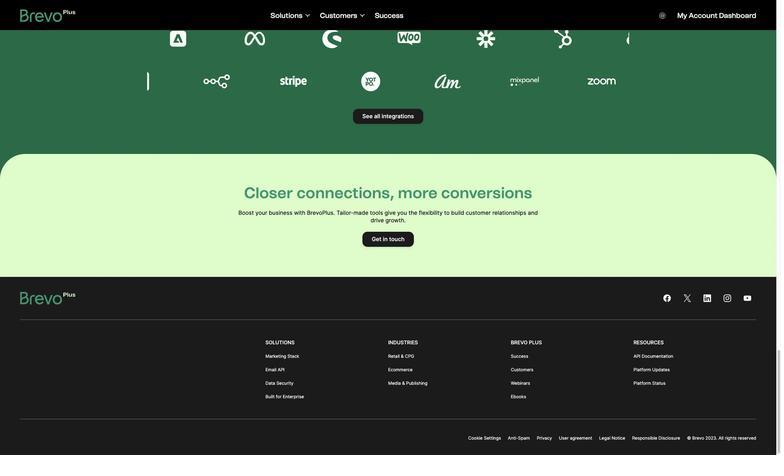 Task type: vqa. For each thing, say whether or not it's contained in the screenshot.
the you
yes



Task type: locate. For each thing, give the bounding box(es) containing it.
api down resources
[[634, 354, 641, 359]]

1 vertical spatial awardlogo 4 image
[[200, 70, 230, 93]]

with
[[294, 210, 306, 216]]

awardlogo 6 image for awardlogo 3 to the right
[[397, 28, 427, 50]]

growth.
[[386, 217, 406, 224]]

solutions
[[271, 11, 303, 20]]

0 vertical spatial awardlogo 3 image
[[165, 28, 196, 50]]

awardlogo 0 image for awardlogo 7 related to awardlogo 6 for left awardlogo 3
[[508, 70, 538, 93]]

anti-spam link
[[508, 436, 530, 442]]

api inside 'api documentation' link
[[634, 354, 641, 359]]

media & publishing link
[[389, 381, 428, 387]]

awardlogo 4 image for left awardlogo 3
[[200, 70, 230, 93]]

platform down platform updates link
[[634, 381, 652, 386]]

platform
[[634, 368, 652, 373], [634, 381, 652, 386]]

1 vertical spatial success link
[[511, 354, 529, 360]]

& right media
[[402, 381, 405, 386]]

awardlogo 7 image
[[474, 28, 504, 50], [431, 70, 461, 93]]

awardlogo 1 image for awardlogo 6 associated with awardlogo 3 to the right
[[628, 28, 658, 50]]

& left cpg
[[401, 354, 404, 359]]

0 vertical spatial platform
[[634, 368, 652, 373]]

1 vertical spatial customers
[[511, 368, 534, 373]]

0 vertical spatial api
[[634, 354, 641, 359]]

1 horizontal spatial awardlogo 6 image
[[397, 28, 427, 50]]

1 horizontal spatial customers
[[511, 368, 534, 373]]

1 horizontal spatial awardlogo 4 image
[[243, 28, 273, 50]]

platform status
[[634, 381, 666, 386]]

business
[[269, 210, 293, 216]]

status
[[653, 381, 666, 386]]

0 vertical spatial awardlogo 7 image
[[474, 28, 504, 50]]

get
[[372, 236, 382, 243]]

1 vertical spatial &
[[402, 381, 405, 386]]

0 horizontal spatial success link
[[375, 11, 404, 20]]

data security
[[266, 381, 294, 386]]

anti-spam
[[508, 436, 530, 441]]

see
[[363, 113, 373, 120]]

built for enterprise
[[266, 395, 304, 400]]

1 horizontal spatial awardlogo 1 image
[[628, 28, 658, 50]]

user
[[559, 436, 569, 441]]

closer
[[244, 184, 293, 202]]

brevo image
[[20, 9, 76, 22], [20, 293, 76, 305]]

ecommerce
[[389, 368, 413, 373]]

awardlogo 6 image
[[397, 28, 427, 50], [354, 70, 384, 93]]

for
[[276, 395, 282, 400]]

0 horizontal spatial awardlogo 6 image
[[354, 70, 384, 93]]

customers link
[[320, 11, 365, 20], [511, 367, 534, 374]]

cookie settings
[[469, 436, 501, 441]]

reserved
[[739, 436, 757, 441]]

1 vertical spatial awardlogo 5 image
[[277, 70, 307, 93]]

0 vertical spatial awardlogo 4 image
[[243, 28, 273, 50]]

marketing stack
[[266, 354, 299, 359]]

awardlogo 5 image
[[320, 28, 350, 50], [277, 70, 307, 93]]

success for right success link
[[511, 354, 529, 359]]

marketing stack link
[[266, 354, 299, 360]]

linkedin image
[[704, 295, 712, 303]]

drive
[[371, 217, 384, 224]]

1 horizontal spatial awardlogo 5 image
[[320, 28, 350, 50]]

0 horizontal spatial awardlogo 7 image
[[431, 70, 461, 93]]

1 platform from the top
[[634, 368, 652, 373]]

0 horizontal spatial awardlogo 5 image
[[277, 70, 307, 93]]

build
[[452, 210, 465, 216]]

0 horizontal spatial awardlogo 0 image
[[508, 70, 538, 93]]

& inside media & publishing link
[[402, 381, 405, 386]]

tools
[[370, 210, 383, 216]]

0 horizontal spatial awardlogo 4 image
[[200, 70, 230, 93]]

documentation
[[642, 354, 674, 359]]

© brevo 2023. all rights reserved
[[688, 436, 757, 441]]

1 horizontal spatial awardlogo 3 image
[[165, 28, 196, 50]]

& inside retail & cpg link
[[401, 354, 404, 359]]

0 horizontal spatial customers link
[[320, 11, 365, 20]]

customers
[[320, 11, 358, 20], [511, 368, 534, 373]]

1 vertical spatial awardlogo 1 image
[[585, 70, 615, 93]]

0 vertical spatial awardlogo 5 image
[[320, 28, 350, 50]]

and
[[528, 210, 538, 216]]

1 horizontal spatial customers link
[[511, 367, 534, 374]]

0 vertical spatial awardlogo 0 image
[[551, 28, 581, 50]]

1 vertical spatial success
[[511, 354, 529, 359]]

success
[[375, 11, 404, 20], [511, 354, 529, 359]]

0 vertical spatial &
[[401, 354, 404, 359]]

api right email
[[278, 368, 285, 373]]

awardlogo 3 image
[[165, 28, 196, 50], [122, 70, 153, 93]]

0 horizontal spatial success
[[375, 11, 404, 20]]

1 horizontal spatial api
[[634, 354, 641, 359]]

1 vertical spatial brevo image
[[20, 293, 76, 305]]

anti-
[[508, 436, 519, 441]]

0 vertical spatial customers
[[320, 11, 358, 20]]

cookie
[[469, 436, 483, 441]]

notice
[[612, 436, 626, 441]]

0 horizontal spatial api
[[278, 368, 285, 373]]

twitter image
[[684, 295, 692, 303]]

0 vertical spatial awardlogo 6 image
[[397, 28, 427, 50]]

your
[[256, 210, 267, 216]]

1 vertical spatial awardlogo 3 image
[[122, 70, 153, 93]]

1 vertical spatial platform
[[634, 381, 652, 386]]

platform for platform status
[[634, 381, 652, 386]]

platform up platform status
[[634, 368, 652, 373]]

1 horizontal spatial awardlogo 0 image
[[551, 28, 581, 50]]

0 vertical spatial awardlogo 1 image
[[628, 28, 658, 50]]

email api link
[[266, 367, 285, 374]]

brevo
[[511, 340, 528, 346]]

privacy
[[537, 436, 553, 441]]

to
[[445, 210, 450, 216]]

all
[[719, 436, 724, 441]]

youtube image
[[744, 295, 752, 303]]

awardlogo 4 image
[[243, 28, 273, 50], [200, 70, 230, 93]]

2 platform from the top
[[634, 381, 652, 386]]

stack
[[288, 354, 299, 359]]

legal notice link
[[600, 436, 626, 442]]

built for enterprise link
[[266, 394, 304, 401]]

awardlogo 1 image
[[628, 28, 658, 50], [585, 70, 615, 93]]

retail
[[389, 354, 400, 359]]

1 vertical spatial awardlogo 6 image
[[354, 70, 384, 93]]

1 horizontal spatial success
[[511, 354, 529, 359]]

0 vertical spatial brevo image
[[20, 9, 76, 22]]

awardlogo 1 image for awardlogo 6 for left awardlogo 3
[[585, 70, 615, 93]]

user agreement link
[[559, 436, 593, 442]]

account
[[689, 11, 718, 20]]

0 vertical spatial success
[[375, 11, 404, 20]]

platform for platform updates
[[634, 368, 652, 373]]

get in touch button
[[363, 232, 414, 247]]

1 vertical spatial awardlogo 7 image
[[431, 70, 461, 93]]

publishing
[[407, 381, 428, 386]]

1 vertical spatial api
[[278, 368, 285, 373]]

awardlogo 0 image
[[551, 28, 581, 50], [508, 70, 538, 93]]

1 vertical spatial awardlogo 0 image
[[508, 70, 538, 93]]

success for topmost success link
[[375, 11, 404, 20]]

you
[[398, 210, 407, 216]]

disclosure
[[659, 436, 681, 441]]

1 horizontal spatial awardlogo 7 image
[[474, 28, 504, 50]]

©
[[688, 436, 692, 441]]

api
[[634, 354, 641, 359], [278, 368, 285, 373]]

0 horizontal spatial awardlogo 1 image
[[585, 70, 615, 93]]

user agreement
[[559, 436, 593, 441]]

platform status link
[[634, 381, 666, 387]]



Task type: describe. For each thing, give the bounding box(es) containing it.
awardlogo 6 image for left awardlogo 3
[[354, 70, 384, 93]]

1 brevo image from the top
[[20, 9, 76, 22]]

spam
[[519, 436, 530, 441]]

ebooks
[[511, 395, 527, 400]]

media
[[389, 381, 401, 386]]

privacy link
[[537, 436, 553, 442]]

plus
[[529, 340, 542, 346]]

retail & cpg link
[[389, 354, 415, 360]]

awardlogo 0 image for awardlogo 7 corresponding to awardlogo 6 associated with awardlogo 3 to the right
[[551, 28, 581, 50]]

see all integrations button
[[353, 109, 424, 124]]

data
[[266, 381, 275, 386]]

awardlogo 7 image for awardlogo 6 for left awardlogo 3
[[431, 70, 461, 93]]

awardlogo 5 image for awardlogo 4 for left awardlogo 3
[[277, 70, 307, 93]]

1 horizontal spatial success link
[[511, 354, 529, 360]]

boost your business with brevoplus. tailor-made tools give you the flexibility to build customer relationships and drive growth.
[[239, 210, 538, 224]]

data security link
[[266, 381, 294, 387]]

1 vertical spatial customers link
[[511, 367, 534, 374]]

responsible disclosure
[[633, 436, 681, 441]]

marketing
[[266, 354, 287, 359]]

responsible disclosure link
[[633, 436, 681, 442]]

relationships
[[493, 210, 527, 216]]

touch
[[390, 236, 405, 243]]

email api
[[266, 368, 285, 373]]

instagram image
[[724, 295, 732, 303]]

agreement
[[570, 436, 593, 441]]

ebooks link
[[511, 394, 527, 401]]

see all integrations
[[363, 113, 414, 120]]

api inside "email api" link
[[278, 368, 285, 373]]

conversions
[[442, 184, 533, 202]]

the
[[409, 210, 418, 216]]

platform updates link
[[634, 367, 670, 374]]

built
[[266, 395, 275, 400]]

platform updates
[[634, 368, 670, 373]]

security
[[277, 381, 294, 386]]

resources
[[634, 340, 664, 346]]

brevoplus.
[[307, 210, 335, 216]]

email
[[266, 368, 277, 373]]

legal notice
[[600, 436, 626, 441]]

all
[[374, 113, 381, 120]]

brevo
[[693, 436, 705, 441]]

give
[[385, 210, 396, 216]]

more
[[398, 184, 438, 202]]

rights
[[726, 436, 737, 441]]

& for media
[[402, 381, 405, 386]]

0 vertical spatial customers link
[[320, 11, 365, 20]]

my account dashboard link
[[678, 11, 757, 20]]

0 vertical spatial success link
[[375, 11, 404, 20]]

my account dashboard
[[678, 11, 757, 20]]

& for retail
[[401, 354, 404, 359]]

dashboard
[[720, 11, 757, 20]]

tailor-
[[337, 210, 354, 216]]

made
[[354, 210, 369, 216]]

cpg
[[405, 354, 415, 359]]

solutions
[[266, 340, 295, 346]]

legal
[[600, 436, 611, 441]]

closer connections, more conversions
[[244, 184, 533, 202]]

flexibility
[[419, 210, 443, 216]]

webinars
[[511, 381, 531, 386]]

api documentation
[[634, 354, 674, 359]]

brevo plus
[[511, 340, 542, 346]]

media & publishing
[[389, 381, 428, 386]]

2 brevo image from the top
[[20, 293, 76, 305]]

button image
[[660, 13, 666, 19]]

retail & cpg
[[389, 354, 415, 359]]

boost
[[239, 210, 254, 216]]

awardlogo 4 image for awardlogo 3 to the right
[[243, 28, 273, 50]]

0 horizontal spatial customers
[[320, 11, 358, 20]]

0 horizontal spatial awardlogo 3 image
[[122, 70, 153, 93]]

awardlogo 7 image for awardlogo 6 associated with awardlogo 3 to the right
[[474, 28, 504, 50]]

2023.
[[706, 436, 718, 441]]

enterprise
[[283, 395, 304, 400]]

settings
[[484, 436, 501, 441]]

solutions link
[[271, 11, 310, 20]]

integrations
[[382, 113, 414, 120]]

api documentation link
[[634, 354, 674, 360]]

in
[[383, 236, 388, 243]]

cookie settings link
[[469, 436, 501, 442]]

awardlogo 5 image for awardlogo 4 for awardlogo 3 to the right
[[320, 28, 350, 50]]

responsible
[[633, 436, 658, 441]]

industries
[[389, 340, 418, 346]]

facebook image
[[664, 295, 672, 303]]

customer
[[466, 210, 491, 216]]

ecommerce link
[[389, 367, 413, 374]]

updates
[[653, 368, 670, 373]]

webinars link
[[511, 381, 531, 387]]

my
[[678, 11, 688, 20]]



